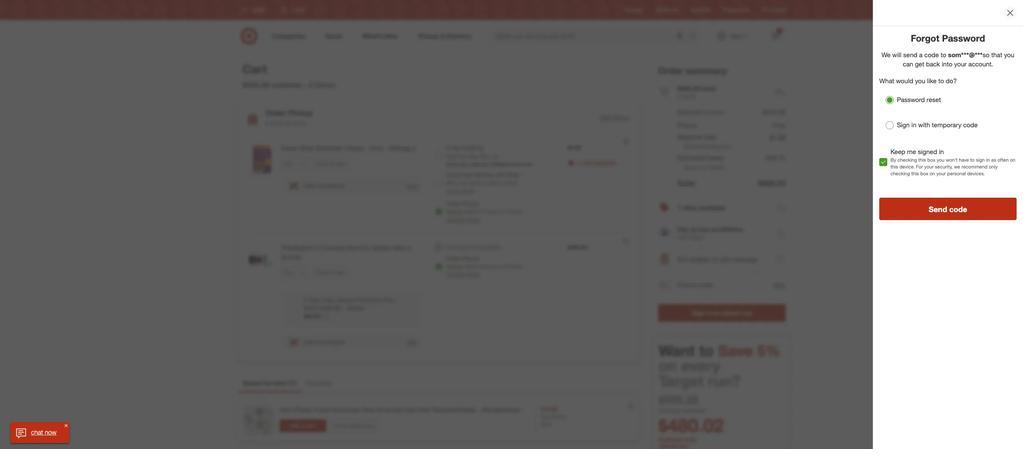 Task type: describe. For each thing, give the bounding box(es) containing it.
ready for 2nd store pickup radio change store button
[[446, 263, 462, 270]]

for down console
[[329, 270, 335, 276]]

24oz
[[370, 144, 383, 152]]

2 change from the top
[[446, 271, 466, 278]]

estimated taxes
[[678, 154, 724, 162]]

we
[[954, 164, 960, 170]]

code inside text box
[[925, 51, 939, 59]]

$10.50 reg $15.00 sale
[[541, 406, 565, 428]]

we
[[882, 51, 891, 59]]

2 vertical spatial with
[[684, 436, 697, 444]]

finial
[[315, 406, 329, 414]]

breakfast
[[316, 144, 343, 152]]

redcard link
[[691, 7, 710, 13]]

as inside keep me signed in by checking this box you won't have to sign in as often on this device. for your security, we recommend only checking this box on your personal devices.
[[992, 157, 997, 163]]

shipt
[[507, 171, 520, 178]]

1 horizontal spatial target
[[723, 7, 736, 13]]

items inside order pickup 2 items at pinole
[[270, 120, 284, 127]]

- left the 24oz
[[365, 144, 368, 152]]

pinole for second store pickup radio from the bottom of the page
[[507, 208, 522, 215]]

subtotal with
[[659, 436, 698, 444]]

2 horizontal spatial available
[[699, 204, 726, 212]]

code right promo
[[698, 281, 713, 289]]

1 store from the top
[[467, 216, 480, 223]]

0 vertical spatial this
[[919, 157, 926, 163]]

to right 'want'
[[699, 342, 714, 360]]

total
[[678, 179, 695, 188]]

)
[[295, 379, 296, 387]]

change store button for 2nd store pickup radio
[[446, 271, 480, 279]]

on down security,
[[930, 171, 935, 177]]

forgot password
[[911, 32, 985, 44]]

order down "shipping" at the bottom of page
[[446, 255, 461, 262]]

marvel's
[[346, 244, 370, 252]]

protection
[[356, 297, 382, 303]]

Service plan checkbox
[[289, 305, 297, 313]]

same
[[446, 171, 461, 178]]

2 inside $555.03 total 2 items
[[678, 93, 681, 100]]

what
[[880, 77, 895, 85]]

hours for 2nd store pickup radio change store button
[[485, 263, 499, 270]]

it inside the same day delivery with shipt get it as soon as 6pm today learn more
[[457, 179, 460, 186]]

✕ button
[[63, 423, 69, 429]]

run?
[[708, 372, 741, 391]]

password reset
[[897, 96, 941, 104]]

1 offer available inside button
[[678, 204, 726, 212]]

Sign in with temporary code radio
[[886, 121, 894, 129]]

affirm image left the with
[[658, 227, 671, 240]]

reset
[[927, 96, 941, 104]]

raisin bran breakfast cereal - 24oz - kellogg's image
[[245, 144, 277, 176]]

pickup down more
[[462, 200, 479, 207]]

Password reset radio
[[886, 96, 894, 104]]

0 horizontal spatial available
[[480, 244, 501, 251]]

get inside 2-day shipping get it by sat, nov 18 when you order by 12:00pm tomorrow
[[446, 153, 455, 160]]

2 vertical spatial 1
[[291, 379, 295, 387]]

1 vertical spatial add button
[[773, 280, 786, 290]]

2 inside order pickup 2 items at pinole
[[265, 120, 268, 127]]

bundle
[[281, 253, 302, 261]]

your inside so that you can get back into your account.
[[955, 60, 967, 68]]

learn more button
[[446, 187, 475, 195]]

want
[[659, 342, 695, 360]]

2 vertical spatial add button
[[406, 339, 417, 346]]

to left check
[[714, 309, 720, 317]]

pinole for 2nd store pickup radio
[[507, 263, 522, 270]]

for left gift
[[712, 256, 719, 264]]

forgot
[[911, 32, 940, 44]]

to inside 40ct plastic finial christmas tree ornament set pale teal/gold/slate - wondershop™ list item
[[300, 423, 305, 429]]

1 vertical spatial offer
[[683, 204, 697, 212]]

not
[[470, 244, 478, 251]]

a for the bottommost add button
[[315, 339, 319, 346]]

temporary
[[932, 121, 962, 129]]

affirm image left pay
[[659, 228, 670, 236]]

save for console
[[317, 270, 328, 276]]

order
[[469, 161, 482, 167]]

more
[[462, 187, 475, 194]]

order down learn
[[446, 200, 461, 207]]

0 vertical spatial password
[[942, 32, 985, 44]]

search button
[[685, 27, 704, 46]]

pickup inside order pickup 2 items at pinole
[[288, 108, 313, 118]]

when
[[446, 161, 459, 167]]

a inside text box
[[919, 51, 923, 59]]

pickup up regional on the top right
[[678, 121, 697, 129]]

12:00pm
[[490, 161, 509, 167]]

out
[[742, 309, 752, 317]]

that
[[992, 51, 1003, 59]]

0 vertical spatial by
[[461, 153, 467, 160]]

$10.50
[[541, 406, 558, 413]]

shipping
[[462, 144, 483, 151]]

- right the 24oz
[[385, 144, 388, 152]]

at for second store pickup radio from the bottom of the page
[[500, 208, 505, 215]]

year
[[308, 297, 319, 303]]

regional fees
[[678, 133, 717, 141]]

none radio inside cart item ready to fulfill group
[[435, 152, 443, 160]]

me
[[907, 148, 916, 156]]

0 vertical spatial add button
[[406, 182, 417, 190]]

order inside order pickup 2 items at pinole
[[265, 108, 286, 118]]

$505.28 current subtotal $480.02
[[659, 393, 724, 437]]

today
[[503, 179, 517, 186]]

sign in to check out button
[[658, 305, 786, 322]]

a for the topmost add button
[[315, 182, 319, 189]]

raisin
[[281, 144, 299, 152]]

ready for second store pickup radio from the bottom of the page change store button
[[446, 208, 462, 215]]

summary
[[686, 65, 727, 76]]

as down day
[[461, 179, 467, 186]]

0 horizontal spatial your
[[925, 164, 934, 170]]

sat,
[[469, 153, 479, 160]]

1 horizontal spatial 1
[[577, 159, 580, 166]]

sign
[[976, 157, 985, 163]]

items)
[[710, 109, 725, 116]]

console
[[321, 244, 344, 252]]

find stores
[[763, 7, 787, 13]]

check
[[722, 309, 741, 317]]

cart item ready to fulfill group containing playstation 5 console marvel's spider-man 2 bundle
[[238, 234, 639, 361]]

2 items
[[309, 80, 335, 89]]

hours for second store pickup radio from the bottom of the page change store button
[[485, 208, 499, 215]]

device.
[[900, 164, 915, 170]]

for
[[916, 164, 923, 170]]

0 vertical spatial checking
[[898, 157, 917, 163]]

save for later for breakfast
[[317, 161, 345, 167]]

$505.28 for $505.28 subtotal
[[243, 80, 270, 89]]

2 vertical spatial later
[[274, 379, 287, 387]]

find stores link
[[763, 7, 787, 13]]

wondershop™
[[482, 406, 522, 414]]

have
[[959, 157, 969, 163]]

1 vertical spatial 1
[[678, 204, 681, 212]]

What can we help you find? suggestions appear below search field
[[491, 27, 691, 45]]

substitute for the topmost add button
[[320, 182, 345, 189]]

for right 'saved'
[[263, 379, 272, 387]]

2 inside 2 year video games protection plan ($450-$499.99) - allstate
[[304, 297, 307, 303]]

with
[[678, 234, 689, 241]]

personal
[[947, 171, 966, 177]]

circle
[[738, 7, 750, 13]]

save for later for console
[[317, 270, 345, 276]]

regional
[[678, 133, 703, 141]]

substitute for the bottommost add button
[[320, 339, 345, 346]]

plan
[[384, 297, 395, 303]]

favorites
[[306, 379, 332, 387]]

1 store pickup radio from the top
[[435, 208, 443, 216]]

0 horizontal spatial 1 offer available button
[[577, 159, 617, 167]]

forgot password dialog
[[873, 0, 1023, 449]]

estimated bag fee
[[684, 143, 732, 150]]

now
[[45, 429, 56, 437]]

1 offer available inside cart item ready to fulfill group
[[577, 159, 617, 166]]

you inside keep me signed in by checking this box you won't have to sign in as often on this device. for your security, we recommend only checking this box on your personal devices.
[[937, 157, 945, 163]]

pay
[[678, 226, 689, 234]]

as up affirm
[[690, 226, 698, 234]]

2 year video games protection plan ($450-$499.99) - allstate
[[304, 297, 395, 311]]

on right often
[[1010, 157, 1016, 163]]

registry
[[625, 7, 643, 13]]

shop similar items
[[335, 423, 374, 429]]

0 vertical spatial subtotal
[[272, 80, 301, 89]]



Task type: vqa. For each thing, say whether or not it's contained in the screenshot.
Label Info
no



Task type: locate. For each thing, give the bounding box(es) containing it.
None radio
[[435, 152, 443, 160]]

1 vertical spatial ready
[[446, 263, 462, 270]]

0 vertical spatial $555.03
[[678, 84, 700, 92]]

to
[[941, 51, 947, 59], [939, 77, 944, 85], [971, 157, 975, 163], [714, 309, 720, 317], [699, 342, 714, 360], [300, 423, 305, 429]]

1 vertical spatial box
[[921, 171, 929, 177]]

2 right $505.28 subtotal
[[309, 80, 313, 89]]

to inside keep me signed in by checking this box you won't have to sign in as often on this device. for your security, we recommend only checking this box on your personal devices.
[[971, 157, 975, 163]]

0 vertical spatial change
[[446, 216, 466, 223]]

$499.99)
[[320, 305, 341, 311]]

so that you can get back into your account.
[[903, 51, 1015, 68]]

0 vertical spatial save for later button
[[313, 158, 349, 171]]

at for 2nd store pickup radio
[[500, 263, 505, 270]]

0 vertical spatial 1
[[577, 159, 580, 166]]

1 vertical spatial pinole
[[507, 208, 522, 215]]

None radio
[[435, 180, 443, 188], [435, 244, 443, 252], [435, 180, 443, 188], [435, 244, 443, 252]]

2 it from the top
[[457, 179, 460, 186]]

1 vertical spatial save for later
[[317, 270, 345, 276]]

later for console
[[336, 270, 345, 276]]

in right sign at the right
[[986, 157, 990, 163]]

order pickup ready within 2 hours at pinole change store for 2nd store pickup radio change store button
[[446, 255, 522, 278]]

pickup down shipping not available
[[462, 255, 479, 262]]

0 vertical spatial offer
[[582, 159, 593, 166]]

1 vertical spatial substitute
[[320, 339, 345, 346]]

playstation 5 console marvel&#39;s spider-man 2 bundle image
[[245, 244, 277, 276]]

not
[[678, 256, 688, 264]]

save for later down console
[[317, 270, 345, 276]]

$505.28 for $505.28 current subtotal $480.02
[[659, 393, 698, 407]]

send
[[929, 205, 947, 214]]

$505.28 down cart
[[243, 80, 270, 89]]

1 within from the top
[[464, 208, 478, 215]]

day
[[451, 144, 461, 151]]

offer inside cart item ready to fulfill group
[[582, 159, 593, 166]]

by down "nov"
[[483, 161, 488, 167]]

2 substitute from the top
[[320, 339, 345, 346]]

1 vertical spatial 1 offer available
[[678, 204, 726, 212]]

1 vertical spatial this
[[891, 164, 898, 170]]

0 vertical spatial available
[[595, 159, 617, 166]]

send code
[[929, 205, 968, 214]]

0 vertical spatial box
[[928, 157, 936, 163]]

sign right the sign in with temporary code option at the right top of the page
[[897, 121, 910, 129]]

ready
[[446, 208, 462, 215], [446, 263, 462, 270]]

$555.03 down $48.75
[[759, 179, 786, 188]]

subtotal for subtotal with
[[659, 436, 683, 444]]

estimated for estimated bag fee
[[684, 143, 709, 150]]

sign
[[897, 121, 910, 129], [692, 309, 705, 317]]

1
[[577, 159, 580, 166], [678, 204, 681, 212], [291, 379, 295, 387]]

at down shipping not available
[[500, 263, 505, 270]]

5%
[[757, 342, 780, 360]]

0 vertical spatial get
[[446, 153, 455, 160]]

0 vertical spatial target
[[723, 7, 736, 13]]

target down 'want'
[[659, 372, 704, 391]]

0 vertical spatial it
[[457, 153, 460, 160]]

change store button for second store pickup radio from the bottom of the page
[[446, 216, 480, 224]]

0 vertical spatial 1 offer available
[[577, 159, 617, 166]]

1 vertical spatial target
[[659, 372, 704, 391]]

same day delivery with shipt get it as soon as 6pm today learn more
[[446, 171, 520, 194]]

a down breakfast
[[315, 182, 319, 189]]

you up day
[[460, 161, 468, 167]]

every
[[681, 357, 720, 376]]

sign inside forgot password dialog
[[897, 121, 910, 129]]

by left sat, at the top of page
[[461, 153, 467, 160]]

subtotal
[[678, 108, 702, 116], [659, 436, 683, 444]]

within for 2nd store pickup radio change store button
[[464, 263, 478, 270]]

tree
[[362, 406, 374, 414]]

1 vertical spatial 1 offer available button
[[658, 195, 786, 221]]

save up "run?"
[[718, 342, 753, 360]]

cart
[[243, 62, 267, 76]]

$505.28 up free
[[763, 108, 786, 116]]

add a substitute down $69.00
[[304, 339, 345, 346]]

$555.03 total 2 items
[[678, 84, 716, 100]]

1 offer available button down $5.29
[[577, 159, 617, 167]]

available
[[595, 159, 617, 166], [699, 204, 726, 212], [480, 244, 501, 251]]

1 vertical spatial your
[[925, 164, 934, 170]]

2 save for later from the top
[[317, 270, 345, 276]]

sign for sign in to check out
[[692, 309, 705, 317]]

0 vertical spatial sign
[[897, 121, 910, 129]]

change up "shipping" at the bottom of page
[[446, 216, 466, 223]]

0 vertical spatial pinole
[[292, 120, 307, 127]]

pinole inside order pickup 2 items at pinole
[[292, 120, 307, 127]]

0 vertical spatial estimated
[[684, 143, 709, 150]]

0 horizontal spatial offer
[[582, 159, 593, 166]]

code inside button
[[950, 205, 968, 214]]

with inside the same day delivery with shipt get it as soon as 6pm today learn more
[[495, 171, 506, 178]]

1 hours from the top
[[485, 208, 499, 215]]

0 vertical spatial with
[[919, 121, 930, 129]]

0 vertical spatial at
[[285, 120, 290, 127]]

2 down the same day delivery with shipt get it as soon as 6pm today learn more
[[480, 208, 483, 215]]

0 vertical spatial save for later
[[317, 161, 345, 167]]

within for second store pickup radio from the bottom of the page change store button
[[464, 208, 478, 215]]

0 horizontal spatial by
[[461, 153, 467, 160]]

1 vertical spatial checking
[[891, 171, 910, 177]]

2 inside playstation 5 console marvel's spider-man 2 bundle
[[408, 244, 411, 252]]

2 horizontal spatial your
[[955, 60, 967, 68]]

christmas
[[331, 406, 360, 414]]

subtotal down current
[[659, 436, 683, 444]]

2 store pickup radio from the top
[[435, 263, 443, 271]]

$555.03 down the order summary at the top of page
[[678, 84, 700, 92]]

2
[[779, 28, 781, 33], [309, 80, 313, 89], [678, 93, 681, 100], [265, 120, 268, 127], [480, 208, 483, 215], [408, 244, 411, 252], [480, 263, 483, 270], [304, 297, 307, 303]]

1 up pay
[[678, 204, 681, 212]]

2 get from the top
[[446, 179, 455, 186]]

code up back
[[925, 51, 939, 59]]

1 vertical spatial change store button
[[446, 271, 480, 279]]

save for breakfast
[[317, 161, 328, 167]]

save for later down breakfast
[[317, 161, 345, 167]]

2 horizontal spatial $505.28
[[763, 108, 786, 116]]

1 offer available button up $52/mo.
[[658, 195, 786, 221]]

later for breakfast
[[336, 161, 345, 167]]

$1.00 button
[[770, 131, 786, 143]]

hours down 6pm
[[485, 208, 499, 215]]

2 vertical spatial a
[[315, 339, 319, 346]]

2 hours from the top
[[485, 263, 499, 270]]

1 vertical spatial save
[[317, 270, 328, 276]]

sign inside sign in to check out button
[[692, 309, 705, 317]]

40ct plastic finial christmas tree ornament set pale teal/gold/slate - wondershop™ link
[[279, 406, 522, 415]]

you inside 2-day shipping get it by sat, nov 18 when you order by 12:00pm tomorrow
[[460, 161, 468, 167]]

shipping not available
[[446, 244, 501, 251]]

order pickup ready within 2 hours at pinole change store down more
[[446, 200, 522, 223]]

promo code
[[678, 281, 713, 289]]

0 horizontal spatial sign
[[692, 309, 705, 317]]

0 horizontal spatial 1
[[291, 379, 295, 387]]

at down 6pm
[[500, 208, 505, 215]]

40ct plastic finial christmas tree ornament set pale teal/gold/slate - wondershop™ list item
[[238, 399, 639, 441]]

in right signed
[[939, 148, 944, 156]]

$5.29
[[568, 144, 581, 151]]

1 vertical spatial with
[[495, 171, 506, 178]]

save for later button for breakfast
[[313, 158, 349, 171]]

message
[[732, 256, 758, 264]]

code right temporary
[[964, 121, 978, 129]]

later down 'raisin bran breakfast cereal - 24oz - kellogg's'
[[336, 161, 345, 167]]

ready down learn
[[446, 208, 462, 215]]

0 vertical spatial order pickup ready within 2 hours at pinole change store
[[446, 200, 522, 223]]

video
[[321, 297, 335, 303]]

weekly
[[656, 7, 671, 13]]

1 horizontal spatial password
[[942, 32, 985, 44]]

1 offer available
[[577, 159, 617, 166], [678, 204, 726, 212]]

1 it from the top
[[457, 153, 460, 160]]

1 horizontal spatial 1 offer available
[[678, 204, 726, 212]]

1 vertical spatial get
[[446, 179, 455, 186]]

get
[[915, 60, 925, 68]]

1 vertical spatial within
[[464, 263, 478, 270]]

$499.99
[[568, 244, 588, 251]]

2 vertical spatial $505.28
[[659, 393, 698, 407]]

add a substitute for the topmost add button
[[304, 182, 345, 189]]

target left circle
[[723, 7, 736, 13]]

0 vertical spatial add a substitute
[[304, 182, 345, 189]]

0 horizontal spatial $555.03
[[678, 84, 700, 92]]

target inside on every target run?
[[659, 372, 704, 391]]

as up 'only'
[[992, 157, 997, 163]]

0 vertical spatial hours
[[485, 208, 499, 215]]

chat now button
[[10, 423, 69, 443]]

save down breakfast
[[317, 161, 328, 167]]

similar
[[347, 423, 361, 429]]

affirm
[[690, 234, 705, 241]]

password
[[942, 32, 985, 44], [897, 96, 925, 104]]

($450-
[[304, 305, 320, 311]]

redcard
[[691, 7, 710, 13]]

later left the '(' on the left bottom
[[274, 379, 287, 387]]

within down more
[[464, 208, 478, 215]]

not eligible for gift message
[[678, 256, 758, 264]]

subtotal for subtotal (2 items)
[[678, 108, 702, 116]]

estimated down regional fees
[[684, 143, 709, 150]]

change down "shipping" at the bottom of page
[[446, 271, 466, 278]]

2 right 'man' at the left bottom
[[408, 244, 411, 252]]

1 vertical spatial by
[[483, 161, 488, 167]]

affirm image
[[658, 227, 671, 240], [659, 228, 670, 236]]

a up get
[[919, 51, 923, 59]]

we will send a code to som***@***
[[882, 51, 983, 59]]

estimated for estimated taxes
[[678, 154, 706, 162]]

taxes
[[708, 154, 724, 162]]

1 horizontal spatial 1 offer available button
[[658, 195, 786, 221]]

so
[[983, 51, 990, 59]]

none checkbox inside forgot password dialog
[[880, 158, 888, 166]]

cart item ready to fulfill group
[[238, 134, 639, 234], [238, 234, 639, 361]]

1 add a substitute from the top
[[304, 182, 345, 189]]

2 save for later button from the top
[[313, 267, 349, 279]]

1 vertical spatial later
[[336, 270, 345, 276]]

1 down $5.29
[[577, 159, 580, 166]]

in
[[912, 121, 917, 129], [939, 148, 944, 156], [986, 157, 990, 163], [707, 309, 712, 317]]

store down shipping not available
[[467, 271, 480, 278]]

get up learn
[[446, 179, 455, 186]]

2 inside 2 link
[[779, 28, 781, 33]]

items inside shop similar items button
[[363, 423, 374, 429]]

as right low
[[712, 226, 719, 234]]

2 up raisin bran breakfast cereal - 24oz - kellogg's image
[[265, 120, 268, 127]]

(2
[[703, 109, 708, 116]]

1 cart item ready to fulfill group from the top
[[238, 134, 639, 234]]

2 within from the top
[[464, 263, 478, 270]]

40ct plastic finial christmas tree ornament set pale teal/gold/slate - wondershop&#8482; image
[[243, 404, 275, 436]]

save
[[317, 161, 328, 167], [317, 270, 328, 276], [718, 342, 753, 360]]

1 left 'favorites'
[[291, 379, 295, 387]]

order pickup 2 items at pinole
[[265, 108, 313, 127]]

later
[[336, 161, 345, 167], [336, 270, 345, 276], [274, 379, 287, 387]]

on every target run?
[[659, 357, 741, 391]]

1 vertical spatial cart item ready to fulfill group
[[238, 234, 639, 361]]

0 vertical spatial within
[[464, 208, 478, 215]]

tomorrow
[[510, 161, 533, 167]]

2 vertical spatial your
[[937, 171, 946, 177]]

change
[[446, 216, 466, 223], [446, 271, 466, 278]]

1 get from the top
[[446, 153, 455, 160]]

back
[[926, 60, 940, 68]]

shop
[[335, 423, 346, 429]]

1 horizontal spatial $505.28
[[659, 393, 698, 407]]

94564
[[710, 164, 725, 171]]

0 vertical spatial store pickup radio
[[435, 208, 443, 216]]

items inside $555.03 total 2 items
[[682, 93, 696, 100]]

this up "for"
[[919, 157, 926, 163]]

0 vertical spatial change store button
[[446, 216, 480, 224]]

in right the sign in with temporary code option at the right top of the page
[[912, 121, 917, 129]]

None text field
[[882, 51, 1015, 68]]

day
[[462, 171, 472, 178]]

at up raisin
[[285, 120, 290, 127]]

hours down shipping not available
[[485, 263, 499, 270]]

- inside 2 year video games protection plan ($450-$499.99) - allstate
[[343, 305, 345, 311]]

on inside on every target run?
[[659, 357, 677, 376]]

on left every
[[659, 357, 677, 376]]

as
[[992, 157, 997, 163], [461, 179, 467, 186], [483, 179, 489, 186], [690, 226, 698, 234], [712, 226, 719, 234]]

2 down shipping not available
[[480, 263, 483, 270]]

$555.03 inside $555.03 total 2 items
[[678, 84, 700, 92]]

0 horizontal spatial subtotal
[[272, 80, 301, 89]]

weekly ad
[[656, 7, 678, 13]]

0 vertical spatial ready
[[446, 208, 462, 215]]

0 vertical spatial later
[[336, 161, 345, 167]]

with inside forgot password dialog
[[919, 121, 930, 129]]

1 horizontal spatial $555.03
[[759, 179, 786, 188]]

$505.28 for $505.28
[[763, 108, 786, 116]]

code right 'send'
[[950, 205, 968, 214]]

$555.03 for $555.03 total 2 items
[[678, 84, 700, 92]]

spider-
[[372, 244, 393, 252]]

your down security,
[[937, 171, 946, 177]]

1 vertical spatial subtotal
[[659, 436, 683, 444]]

1 vertical spatial save for later button
[[313, 267, 349, 279]]

sign down promo code
[[692, 309, 705, 317]]

ready down "shipping" at the bottom of page
[[446, 263, 462, 270]]

1 vertical spatial it
[[457, 179, 460, 186]]

add inside 40ct plastic finial christmas tree ornament set pale teal/gold/slate - wondershop™ list item
[[290, 423, 299, 429]]

substitute down breakfast
[[320, 182, 345, 189]]

order up $555.03 total 2 items
[[658, 65, 683, 76]]

what would you like to do?
[[880, 77, 957, 85]]

1 horizontal spatial subtotal
[[682, 407, 706, 415]]

1 vertical spatial a
[[315, 182, 319, 189]]

none text field containing we will send a code to
[[882, 51, 1015, 68]]

1 horizontal spatial by
[[483, 161, 488, 167]]

2 add a substitute from the top
[[304, 339, 345, 346]]

you up security,
[[937, 157, 945, 163]]

a down $69.00
[[315, 339, 319, 346]]

chat now dialog
[[10, 423, 69, 443]]

subtotal up order pickup 2 items at pinole
[[272, 80, 301, 89]]

keep
[[891, 148, 906, 156]]

change store button up "shipping" at the bottom of page
[[446, 216, 480, 224]]

0 vertical spatial store
[[467, 216, 480, 223]]

cart item ready to fulfill group containing raisin bran breakfast cereal - 24oz - kellogg's
[[238, 134, 639, 234]]

1 vertical spatial store
[[467, 271, 480, 278]]

0 horizontal spatial password
[[897, 96, 925, 104]]

0 vertical spatial subtotal
[[678, 108, 702, 116]]

favorites link
[[301, 376, 337, 393]]

stores
[[773, 7, 787, 13]]

2 horizontal spatial with
[[919, 121, 930, 129]]

1 ready from the top
[[446, 208, 462, 215]]

1 horizontal spatial your
[[937, 171, 946, 177]]

none text field inside forgot password dialog
[[882, 51, 1015, 68]]

for down breakfast
[[329, 161, 335, 167]]

this down by
[[891, 164, 898, 170]]

gift
[[721, 256, 730, 264]]

1 vertical spatial sign
[[692, 309, 705, 317]]

2 cart item ready to fulfill group from the top
[[238, 234, 639, 361]]

1 horizontal spatial sign
[[897, 121, 910, 129]]

2 vertical spatial save
[[718, 342, 753, 360]]

1 change from the top
[[446, 216, 466, 223]]

1 order pickup ready within 2 hours at pinole change store from the top
[[446, 200, 522, 223]]

order pickup ready within 2 hours at pinole change store for second store pickup radio from the bottom of the page change store button
[[446, 200, 522, 223]]

get inside the same day delivery with shipt get it as soon as 6pm today learn more
[[446, 179, 455, 186]]

1 horizontal spatial available
[[595, 159, 617, 166]]

as down 'delivery' on the left
[[483, 179, 489, 186]]

by
[[891, 157, 897, 163]]

subtotal inside $505.28 current subtotal $480.02
[[682, 407, 706, 415]]

raisin bran breakfast cereal - 24oz - kellogg's link
[[281, 144, 422, 153]]

2 order pickup ready within 2 hours at pinole change store from the top
[[446, 255, 522, 278]]

1 vertical spatial order pickup ready within 2 hours at pinole change store
[[446, 255, 522, 278]]

at inside order pickup 2 items at pinole
[[285, 120, 290, 127]]

sign for sign in with temporary code
[[897, 121, 910, 129]]

in inside button
[[707, 309, 712, 317]]

$555.03 for $555.03
[[759, 179, 786, 188]]

bran
[[301, 144, 314, 152]]

1 save for later button from the top
[[313, 158, 349, 171]]

save for later button for console
[[313, 267, 349, 279]]

you right that at the right top
[[1004, 51, 1015, 59]]

- inside list item
[[478, 406, 480, 414]]

None checkbox
[[880, 158, 888, 166]]

2 ready from the top
[[446, 263, 462, 270]]

2 vertical spatial this
[[912, 171, 919, 177]]

later down playstation 5 console marvel's spider-man 2 bundle
[[336, 270, 345, 276]]

change store button down "shipping" at the bottom of page
[[446, 271, 480, 279]]

eligible
[[690, 256, 710, 264]]

by
[[461, 153, 467, 160], [483, 161, 488, 167]]

on down estimated taxes
[[702, 164, 708, 171]]

2 vertical spatial at
[[500, 263, 505, 270]]

low
[[699, 226, 710, 234]]

chat
[[31, 429, 43, 437]]

in left check
[[707, 309, 712, 317]]

0 vertical spatial 1 offer available button
[[577, 159, 617, 167]]

send
[[904, 51, 918, 59]]

2 left year at bottom
[[304, 297, 307, 303]]

box down "for"
[[921, 171, 929, 177]]

1 vertical spatial password
[[897, 96, 925, 104]]

code
[[925, 51, 939, 59], [964, 121, 978, 129], [950, 205, 968, 214], [698, 281, 713, 289]]

box
[[928, 157, 936, 163], [921, 171, 929, 177]]

$505.28 inside $505.28 current subtotal $480.02
[[659, 393, 698, 407]]

it inside 2-day shipping get it by sat, nov 18 when you order by 12:00pm tomorrow
[[457, 153, 460, 160]]

0 horizontal spatial with
[[495, 171, 506, 178]]

search
[[685, 33, 704, 41]]

0 horizontal spatial $505.28
[[243, 80, 270, 89]]

add a substitute down breakfast
[[304, 182, 345, 189]]

store up shipping not available
[[467, 216, 480, 223]]

1 vertical spatial add a substitute
[[304, 339, 345, 346]]

estimated up based
[[678, 154, 706, 162]]

sign in with temporary code
[[897, 121, 978, 129]]

you left like
[[915, 77, 926, 85]]

checking
[[898, 157, 917, 163], [891, 171, 910, 177]]

1 substitute from the top
[[320, 182, 345, 189]]

2 up subtotal (2 items)
[[678, 93, 681, 100]]

to left cart
[[300, 423, 305, 429]]

delivery
[[473, 171, 494, 178]]

store
[[467, 216, 480, 223], [467, 271, 480, 278]]

- left wondershop™ on the bottom
[[478, 406, 480, 414]]

to right like
[[939, 77, 944, 85]]

1 save for later from the top
[[317, 161, 345, 167]]

you inside so that you can get back into your account.
[[1004, 51, 1015, 59]]

1 vertical spatial subtotal
[[682, 407, 706, 415]]

2 horizontal spatial 1
[[678, 204, 681, 212]]

Store pickup radio
[[435, 208, 443, 216], [435, 263, 443, 271]]

want to save 5% *
[[659, 342, 782, 360]]

0 vertical spatial $505.28
[[243, 80, 270, 89]]

sale
[[541, 421, 552, 428]]

within down shipping not available
[[464, 263, 478, 270]]

your down som***@***
[[955, 60, 967, 68]]

into
[[942, 60, 953, 68]]

shipping
[[446, 244, 468, 251]]

2 change store button from the top
[[446, 271, 480, 279]]

it down day at the left
[[457, 153, 460, 160]]

recommend
[[962, 164, 988, 170]]

box down signed
[[928, 157, 936, 163]]

substitute down $69.00
[[320, 339, 345, 346]]

2 store from the top
[[467, 271, 480, 278]]

to up into
[[941, 51, 947, 59]]

playstation
[[281, 244, 314, 252]]

1 change store button from the top
[[446, 216, 480, 224]]

add a substitute for the bottommost add button
[[304, 339, 345, 346]]

games
[[337, 297, 355, 303]]

18
[[492, 153, 498, 160]]

subtotal left "(2"
[[678, 108, 702, 116]]



